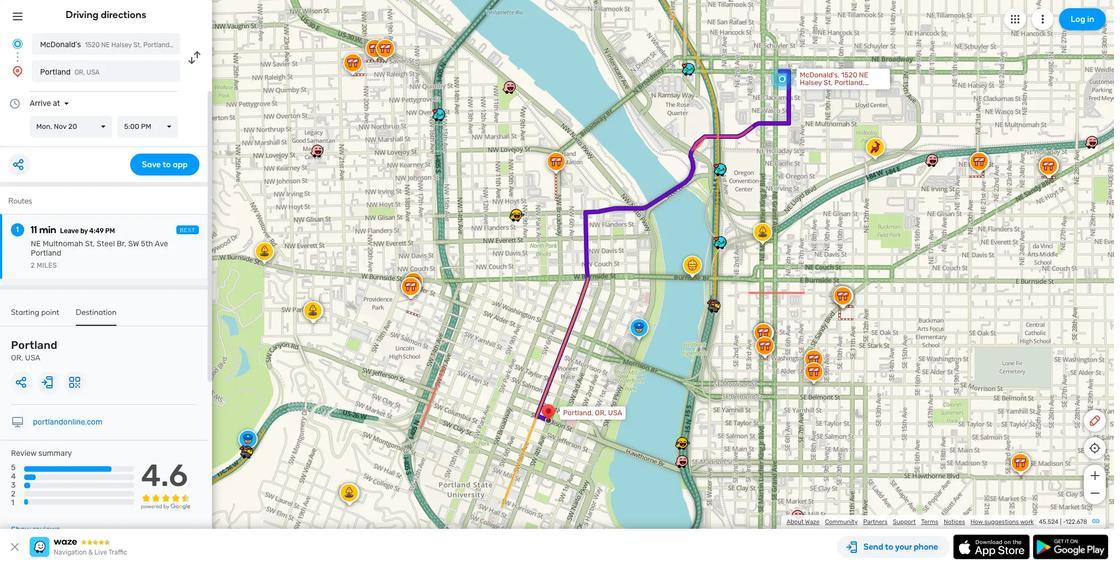 Task type: locate. For each thing, give the bounding box(es) containing it.
0 vertical spatial portland,
[[143, 41, 171, 49]]

live
[[95, 549, 107, 557]]

1 vertical spatial 1520
[[841, 71, 857, 79]]

0 vertical spatial pm
[[141, 123, 151, 131]]

1 down the 3
[[11, 499, 14, 508]]

0 horizontal spatial portland,
[[143, 41, 171, 49]]

ne inside mcdonald's 1520 ne halsey st, portland, united states
[[101, 41, 110, 49]]

2 horizontal spatial ne
[[859, 71, 868, 79]]

navigation & live traffic
[[54, 549, 127, 557]]

2 vertical spatial st,
[[85, 240, 95, 249]]

routes
[[8, 197, 32, 206]]

1 vertical spatial states
[[824, 86, 845, 94]]

portland or, usa down mcdonald's on the left top of page
[[40, 68, 100, 77]]

0 vertical spatial states
[[195, 41, 215, 49]]

portland, inside the mcdonald's, 1520 ne halsey st, portland, united states
[[834, 79, 865, 87]]

portland, or, usa
[[563, 409, 622, 418]]

2
[[31, 262, 35, 270], [11, 490, 16, 500]]

miles
[[37, 262, 57, 270]]

partners link
[[863, 519, 888, 526]]

point
[[41, 308, 59, 318]]

united
[[173, 41, 193, 49], [800, 86, 822, 94]]

1 horizontal spatial pm
[[141, 123, 151, 131]]

2 horizontal spatial usa
[[608, 409, 622, 418]]

0 horizontal spatial 2
[[11, 490, 16, 500]]

0 vertical spatial 1520
[[85, 41, 100, 49]]

0 vertical spatial ne
[[101, 41, 110, 49]]

halsey
[[111, 41, 132, 49], [800, 79, 822, 87]]

1 vertical spatial or,
[[11, 354, 23, 363]]

1 vertical spatial portland,
[[834, 79, 865, 87]]

1 horizontal spatial united
[[800, 86, 822, 94]]

mcdonald's
[[40, 40, 81, 49]]

2 vertical spatial or,
[[595, 409, 606, 418]]

pm inside list box
[[141, 123, 151, 131]]

1 inside 5 4 3 2 1
[[11, 499, 14, 508]]

2 horizontal spatial portland,
[[834, 79, 865, 87]]

portland,
[[143, 41, 171, 49], [834, 79, 865, 87], [563, 409, 593, 418]]

about
[[787, 519, 804, 526]]

1 vertical spatial portland or, usa
[[11, 339, 57, 363]]

pencil image
[[1088, 415, 1102, 428]]

about waze community partners support terms notices how suggestions work 45.524 | -122.678
[[787, 519, 1087, 526]]

0 horizontal spatial pm
[[105, 227, 115, 235]]

3
[[11, 481, 16, 491]]

2 vertical spatial ne
[[31, 240, 41, 249]]

1 horizontal spatial 1520
[[841, 71, 857, 79]]

0 vertical spatial st,
[[133, 41, 142, 49]]

halsey inside mcdonald's 1520 ne halsey st, portland, united states
[[111, 41, 132, 49]]

zoom out image
[[1088, 487, 1102, 501]]

0 vertical spatial portland
[[40, 68, 71, 77]]

clock image
[[8, 97, 21, 110]]

portland or, usa down "starting point" button
[[11, 339, 57, 363]]

notices link
[[944, 519, 965, 526]]

4
[[11, 473, 16, 482]]

0 vertical spatial portland or, usa
[[40, 68, 100, 77]]

about waze link
[[787, 519, 820, 526]]

1 vertical spatial pm
[[105, 227, 115, 235]]

st,
[[133, 41, 142, 49], [824, 79, 833, 87], [85, 240, 95, 249]]

0 vertical spatial 2
[[31, 262, 35, 270]]

community link
[[825, 519, 858, 526]]

0 vertical spatial or,
[[75, 69, 85, 76]]

united inside mcdonald's 1520 ne halsey st, portland, united states
[[173, 41, 193, 49]]

states inside the mcdonald's, 1520 ne halsey st, portland, united states
[[824, 86, 845, 94]]

1 horizontal spatial ne
[[101, 41, 110, 49]]

st, inside mcdonald's 1520 ne halsey st, portland, united states
[[133, 41, 142, 49]]

1 vertical spatial ne
[[859, 71, 868, 79]]

pm right 5:00
[[141, 123, 151, 131]]

united for mcdonald's,
[[800, 86, 822, 94]]

0 horizontal spatial halsey
[[111, 41, 132, 49]]

1 vertical spatial 1
[[11, 499, 14, 508]]

ne inside the mcdonald's, 1520 ne halsey st, portland, united states
[[859, 71, 868, 79]]

1 horizontal spatial st,
[[133, 41, 142, 49]]

2 inside the ne multnomah st, steel br, sw 5th ave portland 2 miles
[[31, 262, 35, 270]]

1520 right mcdonald's on the left top of page
[[85, 41, 100, 49]]

ne
[[101, 41, 110, 49], [859, 71, 868, 79], [31, 240, 41, 249]]

1520 inside mcdonald's 1520 ne halsey st, portland, united states
[[85, 41, 100, 49]]

ne right mcdonald's,
[[859, 71, 868, 79]]

pm right 4:49
[[105, 227, 115, 235]]

2 left miles
[[31, 262, 35, 270]]

4.6
[[141, 458, 188, 495]]

summary
[[38, 449, 72, 459]]

review summary
[[11, 449, 72, 459]]

states inside mcdonald's 1520 ne halsey st, portland, united states
[[195, 41, 215, 49]]

partners
[[863, 519, 888, 526]]

portland, inside mcdonald's 1520 ne halsey st, portland, united states
[[143, 41, 171, 49]]

1
[[16, 225, 19, 235], [11, 499, 14, 508]]

1 horizontal spatial 2
[[31, 262, 35, 270]]

45.524
[[1039, 519, 1059, 526]]

portland up miles
[[31, 249, 61, 258]]

location image
[[11, 65, 24, 78]]

0 vertical spatial usa
[[87, 69, 100, 76]]

1 horizontal spatial usa
[[87, 69, 100, 76]]

driving directions
[[66, 9, 146, 21]]

community
[[825, 519, 858, 526]]

0 horizontal spatial united
[[173, 41, 193, 49]]

1 vertical spatial halsey
[[800, 79, 822, 87]]

ne for mcdonald's,
[[859, 71, 868, 79]]

1520 inside the mcdonald's, 1520 ne halsey st, portland, united states
[[841, 71, 857, 79]]

portland or, usa
[[40, 68, 100, 77], [11, 339, 57, 363]]

0 vertical spatial 1
[[16, 225, 19, 235]]

ne multnomah st, steel br, sw 5th ave portland 2 miles
[[31, 240, 168, 270]]

-
[[1063, 519, 1066, 526]]

pm
[[141, 123, 151, 131], [105, 227, 115, 235]]

1 vertical spatial united
[[800, 86, 822, 94]]

states
[[195, 41, 215, 49], [824, 86, 845, 94]]

min
[[39, 224, 56, 236]]

4:49
[[89, 227, 104, 235]]

0 vertical spatial united
[[173, 41, 193, 49]]

1520 right mcdonald's,
[[841, 71, 857, 79]]

st, inside the mcdonald's, 1520 ne halsey st, portland, united states
[[824, 79, 833, 87]]

0 horizontal spatial st,
[[85, 240, 95, 249]]

pm inside 11 min leave by 4:49 pm
[[105, 227, 115, 235]]

portland inside the ne multnomah st, steel br, sw 5th ave portland 2 miles
[[31, 249, 61, 258]]

at
[[53, 99, 60, 108]]

1 vertical spatial usa
[[25, 354, 40, 363]]

leave
[[60, 227, 79, 235]]

computer image
[[11, 416, 24, 430]]

halsey inside the mcdonald's, 1520 ne halsey st, portland, united states
[[800, 79, 822, 87]]

destination
[[76, 308, 117, 318]]

1 vertical spatial portland
[[31, 249, 61, 258]]

arrive
[[30, 99, 51, 108]]

0 horizontal spatial 1520
[[85, 41, 100, 49]]

2 horizontal spatial st,
[[824, 79, 833, 87]]

directions
[[101, 9, 146, 21]]

support link
[[893, 519, 916, 526]]

5:00
[[124, 123, 139, 131]]

2 vertical spatial usa
[[608, 409, 622, 418]]

20
[[68, 123, 77, 131]]

1 horizontal spatial halsey
[[800, 79, 822, 87]]

mcdonald's, 1520 ne halsey st, portland, united states
[[800, 71, 868, 94]]

support
[[893, 519, 916, 526]]

5:00 pm list box
[[118, 116, 178, 138]]

0 horizontal spatial or,
[[11, 354, 23, 363]]

2 vertical spatial portland,
[[563, 409, 593, 418]]

ne inside the ne multnomah st, steel br, sw 5th ave portland 2 miles
[[31, 240, 41, 249]]

0 horizontal spatial usa
[[25, 354, 40, 363]]

states for mcdonald's
[[195, 41, 215, 49]]

0 horizontal spatial ne
[[31, 240, 41, 249]]

starting point button
[[11, 308, 59, 325]]

starting point
[[11, 308, 59, 318]]

1 vertical spatial 2
[[11, 490, 16, 500]]

arrive at
[[30, 99, 60, 108]]

portland
[[40, 68, 71, 77], [31, 249, 61, 258], [11, 339, 57, 352]]

2 down "4"
[[11, 490, 16, 500]]

or,
[[75, 69, 85, 76], [11, 354, 23, 363], [595, 409, 606, 418]]

1520
[[85, 41, 100, 49], [841, 71, 857, 79]]

2 horizontal spatial or,
[[595, 409, 606, 418]]

portland down mcdonald's on the left top of page
[[40, 68, 71, 77]]

br,
[[117, 240, 126, 249]]

ne down driving directions
[[101, 41, 110, 49]]

traffic
[[108, 549, 127, 557]]

1 horizontal spatial states
[[824, 86, 845, 94]]

0 horizontal spatial states
[[195, 41, 215, 49]]

ne down 11
[[31, 240, 41, 249]]

mcdonald's,
[[800, 71, 840, 79]]

terms
[[921, 519, 938, 526]]

0 horizontal spatial 1
[[11, 499, 14, 508]]

united inside the mcdonald's, 1520 ne halsey st, portland, united states
[[800, 86, 822, 94]]

1 left 11
[[16, 225, 19, 235]]

how
[[971, 519, 983, 526]]

0 vertical spatial halsey
[[111, 41, 132, 49]]

1 vertical spatial st,
[[824, 79, 833, 87]]

portland, for mcdonald's
[[143, 41, 171, 49]]

halsey for mcdonald's
[[111, 41, 132, 49]]

usa
[[87, 69, 100, 76], [25, 354, 40, 363], [608, 409, 622, 418]]

portland down "starting point" button
[[11, 339, 57, 352]]

11 min leave by 4:49 pm
[[31, 224, 115, 236]]



Task type: describe. For each thing, give the bounding box(es) containing it.
st, inside the ne multnomah st, steel br, sw 5th ave portland 2 miles
[[85, 240, 95, 249]]

show
[[11, 526, 31, 535]]

11
[[31, 224, 37, 236]]

states for mcdonald's,
[[824, 86, 845, 94]]

5 4 3 2 1
[[11, 464, 16, 508]]

best
[[180, 227, 196, 234]]

2 inside 5 4 3 2 1
[[11, 490, 16, 500]]

multnomah
[[43, 240, 83, 249]]

portland, for mcdonald's,
[[834, 79, 865, 87]]

st, for mcdonald's
[[133, 41, 142, 49]]

1520 for mcdonald's,
[[841, 71, 857, 79]]

destination button
[[76, 308, 117, 326]]

sw
[[128, 240, 139, 249]]

united for mcdonald's
[[173, 41, 193, 49]]

link image
[[1092, 518, 1100, 526]]

x image
[[8, 541, 21, 554]]

mcdonald's 1520 ne halsey st, portland, united states
[[40, 40, 215, 49]]

1520 for mcdonald's
[[85, 41, 100, 49]]

starting
[[11, 308, 39, 318]]

mon, nov 20 list box
[[30, 116, 112, 138]]

nov
[[54, 123, 67, 131]]

driving
[[66, 9, 99, 21]]

terms link
[[921, 519, 938, 526]]

by
[[80, 227, 88, 235]]

ne for mcdonald's
[[101, 41, 110, 49]]

&
[[88, 549, 93, 557]]

5
[[11, 464, 16, 473]]

|
[[1060, 519, 1062, 526]]

ave
[[155, 240, 168, 249]]

waze
[[805, 519, 820, 526]]

1 horizontal spatial portland,
[[563, 409, 593, 418]]

1 horizontal spatial 1
[[16, 225, 19, 235]]

navigation
[[54, 549, 87, 557]]

portlandonline.com
[[33, 418, 102, 427]]

5:00 pm
[[124, 123, 151, 131]]

reviews
[[33, 526, 60, 535]]

steel
[[97, 240, 115, 249]]

zoom in image
[[1088, 470, 1102, 483]]

st, for mcdonald's,
[[824, 79, 833, 87]]

suggestions
[[985, 519, 1019, 526]]

review
[[11, 449, 36, 459]]

2 vertical spatial portland
[[11, 339, 57, 352]]

mon, nov 20
[[36, 123, 77, 131]]

work
[[1020, 519, 1034, 526]]

how suggestions work link
[[971, 519, 1034, 526]]

notices
[[944, 519, 965, 526]]

122.678
[[1066, 519, 1087, 526]]

1 horizontal spatial or,
[[75, 69, 85, 76]]

show reviews
[[11, 526, 60, 535]]

halsey for mcdonald's,
[[800, 79, 822, 87]]

current location image
[[11, 37, 24, 51]]

5th
[[141, 240, 153, 249]]

mon,
[[36, 123, 52, 131]]

portlandonline.com link
[[33, 418, 102, 427]]



Task type: vqa. For each thing, say whether or not it's contained in the screenshot.
Ness
no



